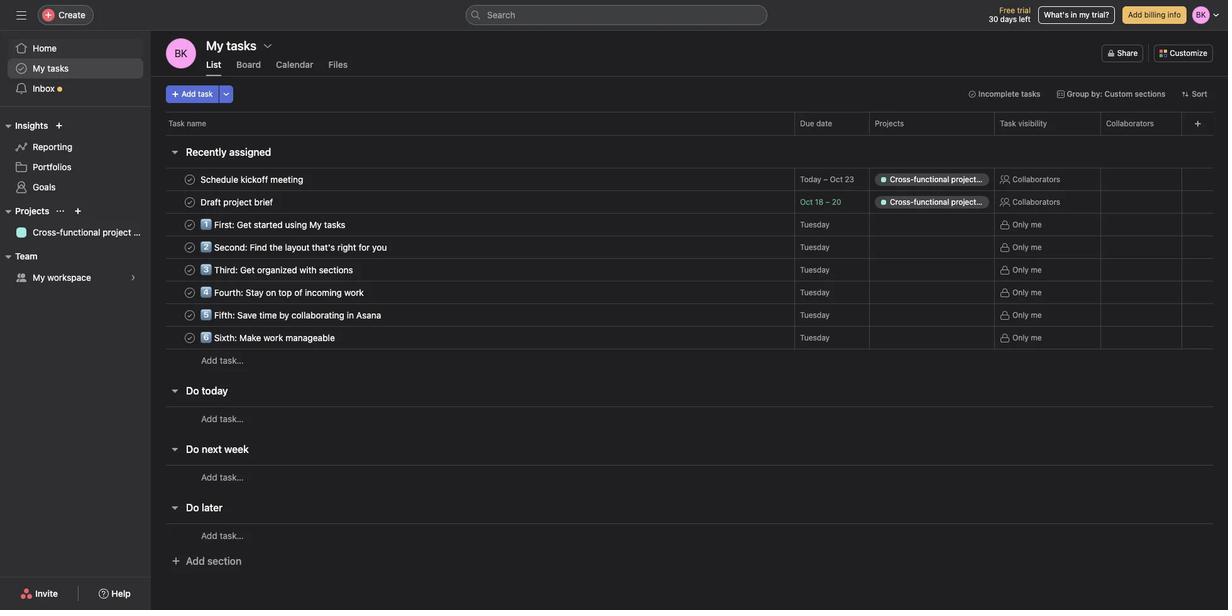 Task type: vqa. For each thing, say whether or not it's contained in the screenshot.
Mark complete image inside the Find a team cell
no



Task type: describe. For each thing, give the bounding box(es) containing it.
add task… row for do next week's collapse task list for this section icon
[[151, 465, 1228, 489]]

recently assigned
[[186, 146, 271, 158]]

portfolios
[[33, 162, 71, 172]]

tuesday for 4️⃣ fourth: stay on top of incoming work cell
[[800, 288, 830, 297]]

cross-
[[33, 227, 60, 238]]

global element
[[0, 31, 151, 106]]

insights button
[[0, 118, 48, 133]]

row containing task name
[[151, 112, 1228, 135]]

completed image for collaborators
[[182, 195, 197, 210]]

Schedule kickoff meeting text field
[[198, 173, 307, 186]]

create
[[58, 9, 85, 20]]

do for do next week
[[186, 444, 199, 455]]

only for linked projects for 3️⃣ third: get organized with sections cell
[[1012, 265, 1029, 274]]

hide sidebar image
[[16, 10, 26, 20]]

task for task name
[[168, 119, 185, 128]]

do for do later
[[186, 502, 199, 513]]

add task… for 2nd add task… button
[[201, 413, 244, 424]]

0 vertical spatial –
[[823, 175, 828, 184]]

assigned
[[229, 146, 271, 158]]

only me for linked projects for 4️⃣ fourth: stay on top of incoming work cell
[[1012, 288, 1042, 297]]

customize
[[1170, 48, 1207, 58]]

help button
[[91, 583, 139, 605]]

collapse task list for this section image for do today
[[170, 386, 180, 396]]

20
[[832, 197, 841, 207]]

1️⃣ First: Get started using My tasks text field
[[198, 218, 349, 231]]

2 collapse task list for this section image from the top
[[170, 503, 180, 513]]

tasks for my tasks
[[47, 63, 69, 74]]

Draft project brief text field
[[198, 196, 277, 208]]

team button
[[0, 249, 37, 264]]

completed checkbox for 2️⃣ second: find the layout that's right for you text box
[[182, 240, 197, 255]]

tuesday for 5️⃣ fifth: save time by collaborating in asana cell
[[800, 310, 830, 320]]

completed checkbox for '3️⃣ third: get organized with sections' 'text box'
[[182, 262, 197, 277]]

add for add billing info button
[[1128, 10, 1142, 19]]

reporting
[[33, 141, 72, 152]]

oct 18 – 20
[[800, 197, 841, 207]]

workspace
[[47, 272, 91, 283]]

in
[[1071, 10, 1077, 19]]

insights element
[[0, 114, 151, 200]]

today
[[202, 385, 228, 397]]

insights
[[15, 120, 48, 131]]

projects button
[[0, 204, 49, 219]]

only me for linked projects for 2️⃣ second: find the layout that's right for you cell
[[1012, 242, 1042, 252]]

linked projects for 4️⃣ fourth: stay on top of incoming work cell
[[869, 281, 995, 304]]

what's in my trial? button
[[1038, 6, 1115, 24]]

do today button
[[186, 380, 228, 402]]

sections
[[1135, 89, 1166, 99]]

schedule kickoff meeting cell
[[151, 168, 795, 191]]

me for linked projects for 1️⃣ first: get started using my tasks cell
[[1031, 220, 1042, 229]]

help
[[111, 588, 131, 599]]

add billing info
[[1128, 10, 1181, 19]]

new project or portfolio image
[[74, 207, 82, 215]]

6️⃣ Sixth: Make work manageable text field
[[198, 332, 339, 344]]

add for 2nd add task… button
[[201, 413, 217, 424]]

completed checkbox for 6️⃣ sixth: make work manageable text field
[[182, 330, 197, 345]]

search list box
[[466, 5, 767, 25]]

tuesday for 1️⃣ first: get started using my tasks cell
[[800, 220, 830, 229]]

18
[[815, 197, 823, 207]]

completed checkbox for schedule kickoff meeting text box
[[182, 172, 197, 187]]

my
[[1079, 10, 1090, 19]]

1 add task… row from the top
[[151, 349, 1228, 372]]

tasks for incomplete tasks
[[1021, 89, 1040, 99]]

my tasks link
[[8, 58, 143, 79]]

section
[[207, 556, 242, 567]]

today
[[800, 175, 821, 184]]

task… for third add task… button from the top of the page
[[220, 472, 244, 482]]

add task… row for first collapse task list for this section image from the bottom
[[151, 524, 1228, 547]]

goals
[[33, 182, 56, 192]]

share
[[1117, 48, 1138, 58]]

4️⃣ fourth: stay on top of incoming work cell
[[151, 281, 795, 304]]

custom
[[1105, 89, 1133, 99]]

projects inside dropdown button
[[15, 206, 49, 216]]

completed checkbox for 1️⃣ first: get started using my tasks text box
[[182, 217, 197, 232]]

1 vertical spatial –
[[825, 197, 830, 207]]

23
[[845, 175, 854, 184]]

30
[[989, 14, 998, 24]]

recently assigned button
[[186, 141, 271, 163]]

share button
[[1102, 45, 1143, 62]]

calendar link
[[276, 59, 313, 76]]

inbox
[[33, 83, 55, 94]]

completed image for 2️⃣ second: find the layout that's right for you text box
[[182, 240, 197, 255]]

task visibility
[[1000, 119, 1047, 128]]

visibility
[[1018, 119, 1047, 128]]

incomplete tasks
[[978, 89, 1040, 99]]

linked projects for 5️⃣ fifth: save time by collaborating in asana cell
[[869, 304, 995, 327]]

do next week button
[[186, 438, 249, 461]]

billing
[[1144, 10, 1166, 19]]

2 add task… button from the top
[[201, 412, 244, 426]]

me for linked projects for 4️⃣ fourth: stay on top of incoming work cell
[[1031, 288, 1042, 297]]

recently
[[186, 146, 227, 158]]

add for add task… button within the header recently assigned tree grid
[[201, 355, 217, 366]]

5️⃣ fifth: save time by collaborating in asana cell
[[151, 304, 795, 327]]

files link
[[328, 59, 348, 76]]

customize button
[[1154, 45, 1213, 62]]

1 collapse task list for this section image from the top
[[170, 147, 180, 157]]

completed image for 6️⃣ sixth: make work manageable text field
[[182, 330, 197, 345]]

bk
[[175, 48, 187, 59]]

completed image for schedule kickoff meeting text box
[[182, 172, 197, 187]]

name
[[187, 119, 206, 128]]

group
[[1067, 89, 1089, 99]]

my tasks
[[206, 38, 256, 53]]

only me for linked projects for 3️⃣ third: get organized with sections cell
[[1012, 265, 1042, 274]]

3️⃣ third: get organized with sections cell
[[151, 258, 795, 282]]

next
[[202, 444, 222, 455]]

info
[[1168, 10, 1181, 19]]

task
[[198, 89, 213, 99]]

me for linked projects for 2️⃣ second: find the layout that's right for you cell
[[1031, 242, 1042, 252]]

show options, current sort, top image
[[57, 207, 64, 215]]

functional
[[60, 227, 100, 238]]

1 vertical spatial oct
[[800, 197, 813, 207]]

task… for 4th add task… button from the top
[[220, 530, 244, 541]]

completed image for only me
[[182, 308, 197, 323]]

show options image
[[263, 41, 273, 51]]

add a task to this section image
[[229, 503, 239, 513]]

board link
[[236, 59, 261, 76]]

5️⃣ Fifth: Save time by collaborating in Asana text field
[[198, 309, 385, 321]]

header recently assigned tree grid
[[151, 167, 1228, 372]]



Task type: locate. For each thing, give the bounding box(es) containing it.
2 task… from the top
[[220, 413, 244, 424]]

only me
[[1012, 220, 1042, 229], [1012, 242, 1042, 252], [1012, 265, 1042, 274], [1012, 288, 1042, 297], [1012, 310, 1042, 320], [1012, 333, 1042, 342]]

list
[[206, 59, 221, 70]]

completed image inside 4️⃣ fourth: stay on top of incoming work cell
[[182, 285, 197, 300]]

my tasks
[[33, 63, 69, 74]]

completed checkbox inside 1️⃣ first: get started using my tasks cell
[[182, 217, 197, 232]]

plan
[[134, 227, 151, 238]]

0 vertical spatial oct
[[830, 175, 843, 184]]

completed checkbox up the do today
[[182, 330, 197, 345]]

3 task… from the top
[[220, 472, 244, 482]]

1 completed image from the top
[[182, 172, 197, 187]]

1 vertical spatial completed checkbox
[[182, 285, 197, 300]]

add up the do today
[[201, 355, 217, 366]]

do inside do today button
[[186, 385, 199, 397]]

completed image inside 6️⃣ sixth: make work manageable "cell"
[[182, 330, 197, 345]]

only me for linked projects for 1️⃣ first: get started using my tasks cell
[[1012, 220, 1042, 229]]

goals link
[[8, 177, 143, 197]]

add billing info button
[[1122, 6, 1187, 24]]

only for linked projects for 1️⃣ first: get started using my tasks cell
[[1012, 220, 1029, 229]]

tuesday
[[800, 220, 830, 229], [800, 243, 830, 252], [800, 265, 830, 275], [800, 288, 830, 297], [800, 310, 830, 320], [800, 333, 830, 343]]

do later
[[186, 502, 223, 513]]

what's in my trial?
[[1044, 10, 1109, 19]]

2 vertical spatial do
[[186, 502, 199, 513]]

add inside "button"
[[182, 89, 196, 99]]

1 horizontal spatial oct
[[830, 175, 843, 184]]

0 vertical spatial projects
[[875, 119, 904, 128]]

task… for add task… button within the header recently assigned tree grid
[[220, 355, 244, 366]]

0 horizontal spatial tasks
[[47, 63, 69, 74]]

add task… down today
[[201, 413, 244, 424]]

more actions image
[[222, 91, 230, 98]]

add task… for 4th add task… button from the top
[[201, 530, 244, 541]]

add task… inside header recently assigned tree grid
[[201, 355, 244, 366]]

add task… row
[[151, 349, 1228, 372], [151, 407, 1228, 431], [151, 465, 1228, 489], [151, 524, 1228, 547]]

2 tuesday from the top
[[800, 243, 830, 252]]

add up add section button
[[201, 530, 217, 541]]

add left section
[[186, 556, 205, 567]]

linked projects for 2️⃣ second: find the layout that's right for you cell
[[869, 236, 995, 259]]

collapse task list for this section image left next
[[170, 444, 180, 454]]

my
[[33, 63, 45, 74], [33, 272, 45, 283]]

inbox link
[[8, 79, 143, 99]]

week
[[224, 444, 249, 455]]

1 only me from the top
[[1012, 220, 1042, 229]]

due date
[[800, 119, 832, 128]]

0 vertical spatial completed image
[[182, 195, 197, 210]]

2 completed checkbox from the top
[[182, 285, 197, 300]]

do left later on the bottom left of page
[[186, 502, 199, 513]]

completed image for 1️⃣ first: get started using my tasks text box
[[182, 217, 197, 232]]

task… down week
[[220, 472, 244, 482]]

add task… button up section
[[201, 529, 244, 543]]

home link
[[8, 38, 143, 58]]

list link
[[206, 59, 221, 76]]

task inside column header
[[168, 119, 185, 128]]

3 tuesday from the top
[[800, 265, 830, 275]]

3 do from the top
[[186, 502, 199, 513]]

completed checkbox left draft project brief text field
[[182, 195, 197, 210]]

my inside teams element
[[33, 272, 45, 283]]

add task…
[[201, 355, 244, 366], [201, 413, 244, 424], [201, 472, 244, 482], [201, 530, 244, 541]]

task left name
[[168, 119, 185, 128]]

completed checkbox inside 6️⃣ sixth: make work manageable "cell"
[[182, 330, 197, 345]]

search button
[[466, 5, 767, 25]]

create button
[[38, 5, 94, 25]]

6️⃣ sixth: make work manageable cell
[[151, 326, 795, 349]]

task left visibility
[[1000, 119, 1016, 128]]

3 add task… from the top
[[201, 472, 244, 482]]

only for linked projects for 4️⃣ fourth: stay on top of incoming work cell
[[1012, 288, 1029, 297]]

2 only me from the top
[[1012, 242, 1042, 252]]

1 vertical spatial collapse task list for this section image
[[170, 503, 180, 513]]

completed image for "4️⃣ fourth: stay on top of incoming work" text box
[[182, 285, 197, 300]]

5 only from the top
[[1012, 310, 1029, 320]]

tasks up visibility
[[1021, 89, 1040, 99]]

task name column header
[[166, 112, 798, 135]]

1 completed image from the top
[[182, 195, 197, 210]]

projects
[[875, 119, 904, 128], [15, 206, 49, 216]]

add task… up today
[[201, 355, 244, 366]]

2 task from the left
[[1000, 119, 1016, 128]]

do inside the do later button
[[186, 502, 199, 513]]

completed checkbox right plan
[[182, 217, 197, 232]]

completed checkbox down recently
[[182, 172, 197, 187]]

add
[[1128, 10, 1142, 19], [182, 89, 196, 99], [201, 355, 217, 366], [201, 413, 217, 424], [201, 472, 217, 482], [201, 530, 217, 541], [186, 556, 205, 567]]

completed image inside 2️⃣ second: find the layout that's right for you "cell"
[[182, 240, 197, 255]]

task… up week
[[220, 413, 244, 424]]

do
[[186, 385, 199, 397], [186, 444, 199, 455], [186, 502, 199, 513]]

projects inside row
[[875, 119, 904, 128]]

add left billing
[[1128, 10, 1142, 19]]

completed image inside 5️⃣ fifth: save time by collaborating in asana cell
[[182, 308, 197, 323]]

teams element
[[0, 245, 151, 290]]

add task… button down do next week button
[[201, 470, 244, 484]]

4️⃣ Fourth: Stay on top of incoming work text field
[[198, 286, 368, 299]]

5 tuesday from the top
[[800, 310, 830, 320]]

2 completed checkbox from the top
[[182, 195, 197, 210]]

portfolios link
[[8, 157, 143, 177]]

completed checkbox inside schedule kickoff meeting cell
[[182, 172, 197, 187]]

collaborators inside row
[[1106, 119, 1154, 128]]

my up inbox at left
[[33, 63, 45, 74]]

only for linked projects for 5️⃣ fifth: save time by collaborating in asana cell
[[1012, 310, 1029, 320]]

0 vertical spatial tasks
[[47, 63, 69, 74]]

tasks inside dropdown button
[[1021, 89, 1040, 99]]

1 do from the top
[[186, 385, 199, 397]]

only
[[1012, 220, 1029, 229], [1012, 242, 1029, 252], [1012, 265, 1029, 274], [1012, 288, 1029, 297], [1012, 310, 1029, 320], [1012, 333, 1029, 342]]

1 vertical spatial tasks
[[1021, 89, 1040, 99]]

3 completed image from the top
[[182, 240, 197, 255]]

task… inside header recently assigned tree grid
[[220, 355, 244, 366]]

3 only from the top
[[1012, 265, 1029, 274]]

1 tuesday from the top
[[800, 220, 830, 229]]

completed checkbox inside 5️⃣ fifth: save time by collaborating in asana cell
[[182, 308, 197, 323]]

group by: custom sections button
[[1051, 85, 1171, 103]]

cross-functional project plan link
[[8, 222, 151, 243]]

me for linked projects for 3️⃣ third: get organized with sections cell
[[1031, 265, 1042, 274]]

4 add task… from the top
[[201, 530, 244, 541]]

search
[[487, 9, 515, 20]]

add left task
[[182, 89, 196, 99]]

0 vertical spatial collaborators
[[1106, 119, 1154, 128]]

completed checkbox for 5️⃣ fifth: save time by collaborating in asana text field
[[182, 308, 197, 323]]

5 completed image from the top
[[182, 285, 197, 300]]

Completed checkbox
[[182, 172, 197, 187], [182, 195, 197, 210], [182, 217, 197, 232], [182, 262, 197, 277], [182, 330, 197, 345]]

calendar
[[276, 59, 313, 70]]

completed image inside 3️⃣ third: get organized with sections 'cell'
[[182, 262, 197, 277]]

do later button
[[186, 497, 223, 519]]

add task
[[182, 89, 213, 99]]

incomplete
[[978, 89, 1019, 99]]

do left next
[[186, 444, 199, 455]]

oct left 23
[[830, 175, 843, 184]]

draft project brief cell
[[151, 190, 795, 214]]

4 add task… button from the top
[[201, 529, 244, 543]]

6 me from the top
[[1031, 333, 1042, 342]]

my workspace link
[[8, 268, 143, 288]]

only me for linked projects for 5️⃣ fifth: save time by collaborating in asana cell
[[1012, 310, 1042, 320]]

2 vertical spatial completed checkbox
[[182, 308, 197, 323]]

incomplete tasks button
[[963, 85, 1046, 103]]

1 add task… button from the top
[[201, 354, 244, 368]]

0 horizontal spatial oct
[[800, 197, 813, 207]]

tasks inside global element
[[47, 63, 69, 74]]

row
[[151, 112, 1228, 135], [166, 134, 1213, 136], [151, 167, 1228, 192], [151, 189, 1228, 215], [151, 212, 1228, 237], [151, 235, 1228, 260], [151, 257, 1228, 283], [151, 280, 1228, 305], [151, 303, 1228, 328], [151, 325, 1228, 350]]

1 vertical spatial my
[[33, 272, 45, 283]]

tasks down 'home'
[[47, 63, 69, 74]]

2 vertical spatial collaborators
[[1012, 197, 1060, 206]]

my for my tasks
[[33, 63, 45, 74]]

1 vertical spatial collapse task list for this section image
[[170, 444, 180, 454]]

me for linked projects for 5️⃣ fifth: save time by collaborating in asana cell
[[1031, 310, 1042, 320]]

invite
[[35, 588, 58, 599]]

add section button
[[166, 550, 247, 573]]

add section
[[186, 556, 242, 567]]

5 me from the top
[[1031, 310, 1042, 320]]

completed image inside 1️⃣ first: get started using my tasks cell
[[182, 217, 197, 232]]

tuesday for 6️⃣ sixth: make work manageable "cell"
[[800, 333, 830, 343]]

3 add task… row from the top
[[151, 465, 1228, 489]]

board
[[236, 59, 261, 70]]

oct
[[830, 175, 843, 184], [800, 197, 813, 207]]

task
[[168, 119, 185, 128], [1000, 119, 1016, 128]]

do left today
[[186, 385, 199, 397]]

2 my from the top
[[33, 272, 45, 283]]

4 task… from the top
[[220, 530, 244, 541]]

1 horizontal spatial projects
[[875, 119, 904, 128]]

completed checkbox inside 2️⃣ second: find the layout that's right for you "cell"
[[182, 240, 197, 255]]

6 tuesday from the top
[[800, 333, 830, 343]]

1 task from the left
[[168, 119, 185, 128]]

completed image
[[182, 195, 197, 210], [182, 308, 197, 323]]

task… up section
[[220, 530, 244, 541]]

linked projects for 3️⃣ third: get organized with sections cell
[[869, 258, 995, 282]]

date
[[816, 119, 832, 128]]

1 horizontal spatial tasks
[[1021, 89, 1040, 99]]

add task… button inside header recently assigned tree grid
[[201, 354, 244, 368]]

completed checkbox right 'see details, my workspace' image
[[182, 262, 197, 277]]

1 horizontal spatial task
[[1000, 119, 1016, 128]]

task for task visibility
[[1000, 119, 1016, 128]]

add down next
[[201, 472, 217, 482]]

2️⃣ Second: Find the layout that's right for you text field
[[198, 241, 391, 254]]

1 completed checkbox from the top
[[182, 172, 197, 187]]

– right 18
[[825, 197, 830, 207]]

me for linked projects for 6️⃣ sixth: make work manageable cell
[[1031, 333, 1042, 342]]

completed image for '3️⃣ third: get organized with sections' 'text box'
[[182, 262, 197, 277]]

see details, my workspace image
[[129, 274, 137, 282]]

only me for linked projects for 6️⃣ sixth: make work manageable cell
[[1012, 333, 1042, 342]]

do next week
[[186, 444, 249, 455]]

my for my workspace
[[33, 272, 45, 283]]

add field image
[[1194, 120, 1201, 128]]

trial?
[[1092, 10, 1109, 19]]

4 add task… row from the top
[[151, 524, 1228, 547]]

2 add task… from the top
[[201, 413, 244, 424]]

collapse task list for this section image
[[170, 386, 180, 396], [170, 444, 180, 454]]

completed image inside draft project brief cell
[[182, 195, 197, 210]]

new image
[[56, 122, 63, 129]]

6 only me from the top
[[1012, 333, 1042, 342]]

3 me from the top
[[1031, 265, 1042, 274]]

5 only me from the top
[[1012, 310, 1042, 320]]

task… for 2nd add task… button
[[220, 413, 244, 424]]

2 add task… row from the top
[[151, 407, 1228, 431]]

tuesday for 3️⃣ third: get organized with sections 'cell'
[[800, 265, 830, 275]]

my down team
[[33, 272, 45, 283]]

completed checkbox for draft project brief text field
[[182, 195, 197, 210]]

1 vertical spatial completed image
[[182, 308, 197, 323]]

– right today
[[823, 175, 828, 184]]

task name
[[168, 119, 206, 128]]

completed checkbox inside draft project brief cell
[[182, 195, 197, 210]]

4 completed image from the top
[[182, 262, 197, 277]]

group by: custom sections
[[1067, 89, 1166, 99]]

1 task… from the top
[[220, 355, 244, 366]]

add down the do today
[[201, 413, 217, 424]]

add inside header recently assigned tree grid
[[201, 355, 217, 366]]

0 vertical spatial my
[[33, 63, 45, 74]]

1 vertical spatial do
[[186, 444, 199, 455]]

days
[[1000, 14, 1017, 24]]

linked projects for 6️⃣ sixth: make work manageable cell
[[869, 326, 995, 349]]

6 only from the top
[[1012, 333, 1029, 342]]

collaborators for 23
[[1012, 174, 1060, 184]]

1 completed checkbox from the top
[[182, 240, 197, 255]]

1 vertical spatial projects
[[15, 206, 49, 216]]

0 horizontal spatial projects
[[15, 206, 49, 216]]

1️⃣ first: get started using my tasks cell
[[151, 213, 795, 236]]

add task… button up today
[[201, 354, 244, 368]]

add task… down do next week button
[[201, 472, 244, 482]]

my workspace
[[33, 272, 91, 283]]

collaborators for 20
[[1012, 197, 1060, 206]]

0 vertical spatial completed checkbox
[[182, 240, 197, 255]]

1 only from the top
[[1012, 220, 1029, 229]]

3️⃣ Third: Get organized with sections text field
[[198, 264, 357, 276]]

0 vertical spatial collapse task list for this section image
[[170, 147, 180, 157]]

cross-functional project plan
[[33, 227, 151, 238]]

by:
[[1091, 89, 1102, 99]]

4 only me from the top
[[1012, 288, 1042, 297]]

trial
[[1017, 6, 1031, 15]]

due
[[800, 119, 814, 128]]

add task… for add task… button within the header recently assigned tree grid
[[201, 355, 244, 366]]

2 do from the top
[[186, 444, 199, 455]]

sort
[[1192, 89, 1207, 99]]

add task… row for collapse task list for this section icon for do today
[[151, 407, 1228, 431]]

2️⃣ second: find the layout that's right for you cell
[[151, 236, 795, 259]]

0 vertical spatial collapse task list for this section image
[[170, 386, 180, 396]]

team
[[15, 251, 37, 261]]

2 collapse task list for this section image from the top
[[170, 444, 180, 454]]

projects element
[[0, 200, 151, 245]]

2 completed image from the top
[[182, 308, 197, 323]]

1 my from the top
[[33, 63, 45, 74]]

only for linked projects for 6️⃣ sixth: make work manageable cell
[[1012, 333, 1029, 342]]

4 only from the top
[[1012, 288, 1029, 297]]

add task… for third add task… button from the top of the page
[[201, 472, 244, 482]]

1 vertical spatial collaborators
[[1012, 174, 1060, 184]]

collapse task list for this section image left do later
[[170, 503, 180, 513]]

free trial 30 days left
[[989, 6, 1031, 24]]

linked projects for 1️⃣ first: get started using my tasks cell
[[869, 213, 995, 236]]

add for third add task… button from the top of the page
[[201, 472, 217, 482]]

0 horizontal spatial task
[[168, 119, 185, 128]]

3 completed checkbox from the top
[[182, 308, 197, 323]]

2 only from the top
[[1012, 242, 1029, 252]]

free
[[999, 6, 1015, 15]]

later
[[202, 502, 223, 513]]

5 completed checkbox from the top
[[182, 330, 197, 345]]

3 completed checkbox from the top
[[182, 217, 197, 232]]

0 vertical spatial do
[[186, 385, 199, 397]]

collapse task list for this section image left the do today
[[170, 386, 180, 396]]

do today
[[186, 385, 228, 397]]

add task… up section
[[201, 530, 244, 541]]

reporting link
[[8, 137, 143, 157]]

my inside global element
[[33, 63, 45, 74]]

collapse task list for this section image for do next week
[[170, 444, 180, 454]]

add task… button down today
[[201, 412, 244, 426]]

today – oct 23
[[800, 175, 854, 184]]

completed checkbox for "4️⃣ fourth: stay on top of incoming work" text box
[[182, 285, 197, 300]]

invite button
[[12, 583, 66, 605]]

completed checkbox inside 3️⃣ third: get organized with sections 'cell'
[[182, 262, 197, 277]]

collapse task list for this section image
[[170, 147, 180, 157], [170, 503, 180, 513]]

completed image inside schedule kickoff meeting cell
[[182, 172, 197, 187]]

4 me from the top
[[1031, 288, 1042, 297]]

oct left 18
[[800, 197, 813, 207]]

only for linked projects for 2️⃣ second: find the layout that's right for you cell
[[1012, 242, 1029, 252]]

completed checkbox inside 4️⃣ fourth: stay on top of incoming work cell
[[182, 285, 197, 300]]

project
[[103, 227, 131, 238]]

me
[[1031, 220, 1042, 229], [1031, 242, 1042, 252], [1031, 265, 1042, 274], [1031, 288, 1042, 297], [1031, 310, 1042, 320], [1031, 333, 1042, 342]]

what's
[[1044, 10, 1069, 19]]

1 me from the top
[[1031, 220, 1042, 229]]

Completed checkbox
[[182, 240, 197, 255], [182, 285, 197, 300], [182, 308, 197, 323]]

6 completed image from the top
[[182, 330, 197, 345]]

home
[[33, 43, 57, 53]]

task… up today
[[220, 355, 244, 366]]

completed image
[[182, 172, 197, 187], [182, 217, 197, 232], [182, 240, 197, 255], [182, 262, 197, 277], [182, 285, 197, 300], [182, 330, 197, 345]]

1 collapse task list for this section image from the top
[[170, 386, 180, 396]]

do for do today
[[186, 385, 199, 397]]

add for 4th add task… button from the top
[[201, 530, 217, 541]]

2 me from the top
[[1031, 242, 1042, 252]]

3 only me from the top
[[1012, 265, 1042, 274]]

do inside do next week button
[[186, 444, 199, 455]]

tuesday for 2️⃣ second: find the layout that's right for you "cell"
[[800, 243, 830, 252]]

add task button
[[166, 85, 218, 103]]

4 tuesday from the top
[[800, 288, 830, 297]]

sort button
[[1176, 85, 1213, 103]]

1 add task… from the top
[[201, 355, 244, 366]]

4 completed checkbox from the top
[[182, 262, 197, 277]]

bk button
[[166, 38, 196, 69]]

3 add task… button from the top
[[201, 470, 244, 484]]

collapse task list for this section image down task name
[[170, 147, 180, 157]]

2 completed image from the top
[[182, 217, 197, 232]]



